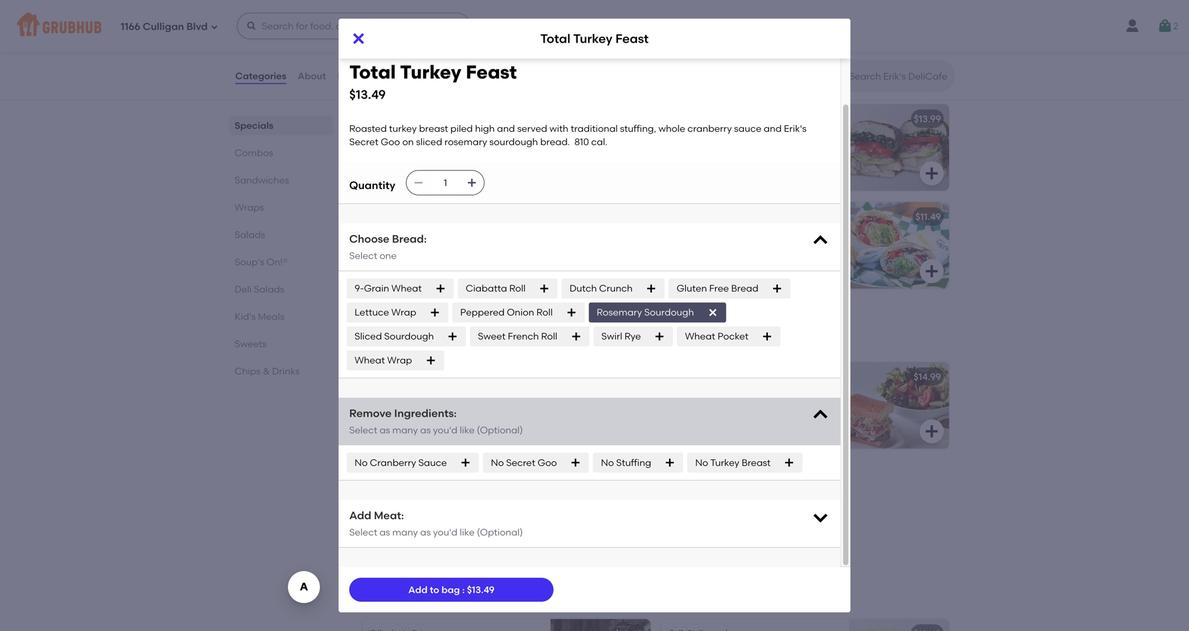 Task type: locate. For each thing, give the bounding box(es) containing it.
combos for combos
[[235, 147, 273, 159]]

(optional) down the soda
[[477, 527, 523, 539]]

sandwiches for sandwiches classic, warm & veggie.
[[360, 575, 445, 592]]

2 sandwich from the left
[[690, 390, 733, 402]]

1 horizontal spatial sourdough
[[644, 307, 694, 318]]

1 many from the top
[[392, 425, 418, 436]]

2 horizontal spatial $13.49
[[615, 113, 643, 125]]

chicken up avocado,
[[669, 132, 706, 144]]

half sandwich combo image
[[849, 363, 949, 449]]

combos for combos make it a square meal!
[[360, 317, 419, 334]]

roll
[[509, 283, 526, 294], [537, 307, 553, 318], [541, 331, 557, 342]]

or
[[434, 404, 443, 415], [502, 404, 512, 415], [729, 404, 738, 415], [797, 404, 806, 415], [519, 502, 528, 513]]

1 horizontal spatial chicken
[[725, 113, 763, 125]]

sauce up input item quantity number field
[[446, 159, 474, 171]]

carrots,
[[371, 257, 405, 269]]

(optional) for ingredients:
[[477, 425, 523, 436]]

sandwich inside half sandwich with character with a bowl of soup or house salad or deli salad.
[[690, 390, 733, 402]]

soup for bowl
[[704, 404, 726, 415]]

wrap up sliced sourdough
[[391, 307, 416, 318]]

about button
[[297, 52, 327, 100]]

add left to
[[408, 585, 428, 596]]

salads right deli
[[254, 284, 284, 295]]

(optional) inside add meat: select as many as you'd like (optional)
[[477, 527, 523, 539]]

1 horizontal spatial feast
[[466, 61, 517, 83]]

bacon,
[[742, 132, 774, 144]]

square down wheat wrap
[[371, 372, 403, 383]]

1 half from the top
[[669, 372, 688, 383]]

sliced
[[355, 331, 382, 342]]

peppered
[[460, 307, 505, 318]]

meat:
[[374, 510, 404, 523]]

character
[[468, 390, 513, 402], [757, 390, 802, 402]]

1 horizontal spatial character
[[757, 390, 802, 402]]

half inside half sandwich with character with a bowl of soup or house salad or deli salad.
[[669, 390, 688, 402]]

half for half sandwich with character with a bowl of soup or house salad or deli salad.
[[669, 390, 688, 402]]

0 vertical spatial (optional)
[[477, 425, 523, 436]]

specials inside specials for a limited time only.
[[360, 59, 420, 76]]

as down water.
[[420, 527, 431, 539]]

1 vertical spatial stuffing,
[[474, 146, 510, 157]]

0 vertical spatial feast
[[616, 31, 649, 46]]

wheat down 'vinaigrette.'
[[392, 283, 422, 294]]

many for meat:
[[392, 527, 418, 539]]

1 no from the left
[[355, 458, 368, 469]]

add down a at bottom
[[349, 510, 371, 523]]

salads tab
[[235, 228, 328, 242]]

2 vertical spatial goo
[[538, 458, 557, 469]]

2 soup from the left
[[704, 404, 726, 415]]

& left to
[[417, 593, 423, 603]]

salad. inside half sandwich with character with a bowl of soup or house salad or deli salad.
[[669, 417, 697, 429]]

soup inside half sandwich with character with a bowl of soup or house salad or deli salad.
[[704, 404, 726, 415]]

0 horizontal spatial house
[[446, 404, 473, 415]]

turkey up input item quantity number field
[[410, 132, 438, 144]]

on
[[402, 136, 414, 148], [424, 173, 435, 184], [760, 173, 772, 184]]

$14.99
[[914, 372, 941, 383]]

rosemary right input item quantity number field
[[466, 173, 509, 184]]

1 horizontal spatial combos
[[360, 317, 419, 334]]

character down combo at the right of the page
[[757, 390, 802, 402]]

1 vertical spatial chicken
[[669, 132, 706, 144]]

2 horizontal spatial cal.
[[591, 136, 608, 148]]

like inside remove ingredients: select as many as you'd like (optional)
[[460, 425, 475, 436]]

peppered
[[783, 173, 827, 184]]

0 vertical spatial bread.
[[540, 136, 570, 148]]

select for choose
[[349, 250, 377, 262]]

soup for cup
[[410, 404, 432, 415]]

1 horizontal spatial bag
[[442, 585, 460, 596]]

total turkey feast
[[540, 31, 649, 46], [371, 113, 453, 125]]

deli inside half sandwich with character with a bowl of soup or house salad or deli salad.
[[808, 404, 824, 415]]

1 vertical spatial erik's
[[496, 159, 519, 171]]

soup down meal
[[410, 404, 432, 415]]

and inside chicken breast, bacon, pepper jack, avocado, hot cherry peppers, red bell peppers, onions, tomato, lettuce and jalapeno ranch on a peppered onion roll. served warm.
[[669, 173, 687, 184]]

1 salad. from the left
[[371, 417, 398, 429]]

lettuce,
[[415, 230, 449, 242]]

like for remove ingredients:
[[460, 425, 475, 436]]

deli inside whole sandwich with character with a cup of soup or house salad or deli salad.
[[514, 404, 530, 415]]

1 vertical spatial specials
[[235, 120, 273, 131]]

1 soup from the left
[[410, 404, 432, 415]]

2 house from the left
[[740, 404, 767, 415]]

& right chips
[[263, 366, 270, 377]]

sandwich for sandwich
[[690, 390, 733, 402]]

0 horizontal spatial high
[[475, 123, 495, 134]]

of for bag
[[391, 502, 400, 513]]

2 horizontal spatial feast
[[616, 31, 649, 46]]

soda
[[494, 502, 517, 513]]

many down ingredients:
[[392, 425, 418, 436]]

chicken up bacon,
[[725, 113, 763, 125]]

with inside a whole sandwich with character, a bag of chips and a canned soda or bottled water.
[[455, 488, 474, 500]]

svg image inside main navigation navigation
[[246, 21, 257, 31]]

sandwich down half sandwich combo
[[690, 390, 733, 402]]

wrap
[[391, 307, 416, 318], [387, 355, 412, 366]]

wrap for lettuce wrap
[[391, 307, 416, 318]]

0 vertical spatial 810
[[575, 136, 589, 148]]

sandwich inside whole sandwich with character with a cup of soup or house salad or deli salad.
[[402, 390, 445, 402]]

kid's meals
[[235, 311, 284, 323]]

0 horizontal spatial sandwich
[[402, 390, 445, 402]]

cranberry up hot
[[688, 123, 732, 134]]

deli for whole sandwich with character with a cup of soup or house salad or deli salad.
[[514, 404, 530, 415]]

salad. inside whole sandwich with character with a cup of soup or house salad or deli salad.
[[371, 417, 398, 429]]

2 horizontal spatial on
[[760, 173, 772, 184]]

character down sweet
[[468, 390, 513, 402]]

4 no from the left
[[695, 458, 708, 469]]

a inside chicken breast, bacon, pepper jack, avocado, hot cherry peppers, red bell peppers, onions, tomato, lettuce and jalapeno ranch on a peppered onion roll. served warm.
[[774, 173, 780, 184]]

sandwiches up wraps
[[235, 175, 289, 186]]

roll up the onion
[[509, 283, 526, 294]]

cranberry
[[688, 123, 732, 134], [400, 159, 444, 171]]

0 vertical spatial combos
[[235, 147, 273, 159]]

0 horizontal spatial soup
[[410, 404, 432, 415]]

peppers, up tomato,
[[762, 146, 802, 157]]

$13.49 right :
[[467, 585, 495, 596]]

wheat down make on the left
[[355, 355, 385, 366]]

+
[[639, 470, 645, 481]]

2 like from the top
[[460, 527, 475, 539]]

secret
[[349, 136, 379, 148], [371, 173, 400, 184], [506, 458, 535, 469]]

dutch
[[570, 283, 597, 294]]

secret up character,
[[506, 458, 535, 469]]

chicken inside chicken breast, bacon, pepper jack, avocado, hot cherry peppers, red bell peppers, onions, tomato, lettuce and jalapeno ranch on a peppered onion roll. served warm.
[[669, 132, 706, 144]]

soup's on!® tab
[[235, 255, 328, 269]]

3 no from the left
[[601, 458, 614, 469]]

house inside whole sandwich with character with a cup of soup or house salad or deli salad.
[[446, 404, 473, 415]]

0 horizontal spatial sauce
[[446, 159, 474, 171]]

gluten free bread
[[677, 283, 759, 294]]

specials inside tab
[[235, 120, 273, 131]]

select for remove
[[349, 425, 377, 436]]

peppered onion roll
[[460, 307, 553, 318]]

1 vertical spatial wrap
[[387, 355, 412, 366]]

whole down bag lunch
[[380, 488, 406, 500]]

like
[[460, 425, 475, 436], [460, 527, 475, 539]]

you'd inside add meat: select as many as you'd like (optional)
[[433, 527, 458, 539]]

sweets tab
[[235, 337, 328, 351]]

0 vertical spatial sliced
[[416, 136, 442, 148]]

1 horizontal spatial &
[[417, 593, 423, 603]]

0 horizontal spatial sandwich
[[409, 488, 453, 500]]

arcadian lettuce, beets, gorgonzola, honey maple walnuts, shredded carrots, blueberry pomegranate vinaigrette.  560 cal.
[[371, 230, 536, 282]]

svg image
[[1157, 18, 1173, 34], [210, 23, 218, 31], [413, 178, 424, 188], [467, 178, 477, 188], [811, 232, 830, 250], [625, 264, 641, 280], [924, 264, 940, 280], [435, 284, 446, 294], [708, 308, 718, 318], [447, 332, 458, 342], [654, 332, 665, 342], [811, 406, 830, 425], [665, 458, 675, 469]]

0 vertical spatial served
[[517, 123, 547, 134]]

1 character from the left
[[468, 390, 513, 402]]

of up bottled
[[391, 502, 400, 513]]

specials up combos tab
[[235, 120, 273, 131]]

0 vertical spatial sandwiches
[[235, 175, 289, 186]]

you'd down ingredients:
[[433, 425, 458, 436]]

1 like from the top
[[460, 425, 475, 436]]

0 vertical spatial secret
[[349, 136, 379, 148]]

roll right french
[[541, 331, 557, 342]]

soup down half sandwich combo
[[704, 404, 726, 415]]

ranch
[[732, 173, 758, 184]]

square right it
[[397, 336, 425, 345]]

810
[[575, 136, 589, 148], [453, 186, 468, 198]]

0 horizontal spatial chicken
[[669, 132, 706, 144]]

$11.49
[[916, 211, 941, 223]]

character inside half sandwich with character with a bowl of soup or house salad or deli salad.
[[757, 390, 802, 402]]

turkey
[[389, 123, 417, 134], [410, 132, 438, 144]]

1 house from the left
[[446, 404, 473, 415]]

sandwiches inside 'sandwiches classic, warm & veggie.'
[[360, 575, 445, 592]]

2 deli from the left
[[808, 404, 824, 415]]

0 vertical spatial you'd
[[433, 425, 458, 436]]

1 vertical spatial total turkey feast
[[371, 113, 453, 125]]

0 horizontal spatial bag
[[371, 502, 389, 513]]

salads up soup's
[[235, 229, 265, 241]]

onion
[[669, 186, 695, 198]]

0 horizontal spatial $13.49
[[349, 87, 386, 102]]

soup
[[410, 404, 432, 415], [704, 404, 726, 415]]

avocado,
[[669, 146, 712, 157]]

character inside whole sandwich with character with a cup of soup or house salad or deli salad.
[[468, 390, 513, 402]]

sweet french roll
[[478, 331, 557, 342]]

cal.
[[591, 136, 608, 148], [470, 186, 486, 198], [443, 271, 459, 282]]

0 vertical spatial goo
[[381, 136, 400, 148]]

about
[[298, 70, 326, 82]]

1 horizontal spatial sandwich
[[691, 372, 736, 383]]

1 vertical spatial total
[[349, 61, 396, 83]]

0 horizontal spatial feast
[[427, 113, 453, 125]]

&
[[263, 366, 270, 377], [417, 593, 423, 603]]

no up character,
[[491, 458, 504, 469]]

0 vertical spatial erik's
[[784, 123, 807, 134]]

chips
[[235, 366, 261, 377]]

1 vertical spatial combos
[[360, 317, 419, 334]]

1 sandwich from the left
[[402, 390, 445, 402]]

house up the sauce
[[446, 404, 473, 415]]

1 vertical spatial feast
[[466, 61, 517, 83]]

2 many from the top
[[392, 527, 418, 539]]

bag
[[371, 502, 389, 513], [442, 585, 460, 596]]

1 horizontal spatial cal.
[[470, 186, 486, 198]]

served
[[715, 186, 746, 198]]

2 vertical spatial cal.
[[443, 271, 459, 282]]

2 character from the left
[[757, 390, 802, 402]]

sliced up input item quantity number field
[[416, 136, 442, 148]]

0 horizontal spatial total turkey feast
[[371, 113, 453, 125]]

select down remove
[[349, 425, 377, 436]]

deli salads tab
[[235, 283, 328, 297]]

shredded
[[472, 244, 515, 255]]

of right bowl
[[693, 404, 702, 415]]

1 horizontal spatial add
[[408, 585, 428, 596]]

salad
[[475, 404, 500, 415], [769, 404, 795, 415]]

1 horizontal spatial sourdough
[[490, 136, 538, 148]]

sandwiches tab
[[235, 173, 328, 187]]

peppers, up jalapeno
[[688, 159, 728, 171]]

2 salad. from the left
[[669, 417, 697, 429]]

like inside add meat: select as many as you'd like (optional)
[[460, 527, 475, 539]]

1 horizontal spatial stuffing,
[[620, 123, 656, 134]]

traditional
[[571, 123, 618, 134], [424, 146, 471, 157]]

secret up arcadian
[[371, 173, 400, 184]]

0 horizontal spatial sourdough
[[384, 331, 434, 342]]

sliced up beets,
[[437, 173, 464, 184]]

1 horizontal spatial total turkey feast
[[540, 31, 649, 46]]

sourdough down gluten
[[644, 307, 694, 318]]

bowl
[[669, 404, 691, 415]]

square meal
[[371, 372, 428, 383]]

0 horizontal spatial combos
[[235, 147, 273, 159]]

combos inside the 'combos make it a square meal!'
[[360, 317, 419, 334]]

0 vertical spatial wrap
[[391, 307, 416, 318]]

goo
[[381, 136, 400, 148], [402, 173, 421, 184], [538, 458, 557, 469]]

deli for half sandwich with character with a bowl of soup or house salad or deli salad.
[[808, 404, 824, 415]]

lettuce
[[355, 307, 389, 318]]

1 horizontal spatial sandwich
[[690, 390, 733, 402]]

2
[[1173, 20, 1179, 32]]

0 vertical spatial salads
[[235, 229, 265, 241]]

of inside half sandwich with character with a bowl of soup or house salad or deli salad.
[[693, 404, 702, 415]]

of inside a whole sandwich with character, a bag of chips and a canned soda or bottled water.
[[391, 502, 400, 513]]

salad for half sandwich combo
[[769, 404, 795, 415]]

whole up quantity
[[371, 159, 397, 171]]

1 horizontal spatial salad.
[[669, 417, 697, 429]]

sandwiches inside tab
[[235, 175, 289, 186]]

0 horizontal spatial cranberry
[[400, 159, 444, 171]]

no secret goo
[[491, 458, 557, 469]]

1 vertical spatial wheat
[[685, 331, 715, 342]]

3 select from the top
[[349, 527, 377, 539]]

turkey down limited
[[389, 123, 417, 134]]

combos inside combos tab
[[235, 147, 273, 159]]

1 horizontal spatial deli
[[808, 404, 824, 415]]

1 deli from the left
[[514, 404, 530, 415]]

whole sandwich with character with a cup of soup or house salad or deli salad.
[[371, 390, 535, 429]]

specials for a limited time only.
[[360, 59, 447, 87]]

1 (optional) from the top
[[477, 425, 523, 436]]

select inside add meat: select as many as you'd like (optional)
[[349, 527, 377, 539]]

0 vertical spatial half
[[669, 372, 688, 383]]

1 vertical spatial goo
[[402, 173, 421, 184]]

select inside the choose bread: select one
[[349, 250, 377, 262]]

1 vertical spatial bag
[[442, 585, 460, 596]]

salad. down the cup
[[371, 417, 398, 429]]

stuffing
[[616, 458, 651, 469]]

0 horizontal spatial add
[[349, 510, 371, 523]]

soup inside whole sandwich with character with a cup of soup or house salad or deli salad.
[[410, 404, 432, 415]]

half sandwich with character with a bowl of soup or house salad or deli salad.
[[669, 390, 831, 429]]

0 vertical spatial select
[[349, 250, 377, 262]]

with
[[550, 123, 569, 134], [403, 146, 422, 157], [447, 390, 466, 402], [516, 390, 535, 402], [736, 390, 755, 402], [804, 390, 823, 402], [455, 488, 474, 500]]

0 horizontal spatial bread.
[[421, 186, 451, 198]]

1 vertical spatial sandwiches
[[360, 575, 445, 592]]

sandwiches up warm
[[360, 575, 445, 592]]

1 vertical spatial served
[[371, 146, 401, 157]]

sandwich up ingredients:
[[402, 390, 445, 402]]

you'd for meat:
[[433, 527, 458, 539]]

(optional) inside remove ingredients: select as many as you'd like (optional)
[[477, 425, 523, 436]]

rosemary up input item quantity number field
[[445, 136, 487, 148]]

2 (optional) from the top
[[477, 527, 523, 539]]

svg image
[[246, 21, 257, 31], [351, 31, 367, 47], [924, 166, 940, 182], [539, 284, 550, 294], [646, 284, 657, 294], [772, 284, 783, 294], [430, 308, 440, 318], [566, 308, 577, 318], [571, 332, 581, 342], [762, 332, 773, 342], [426, 356, 436, 366], [924, 424, 940, 440], [460, 458, 471, 469], [570, 458, 581, 469], [784, 458, 795, 469], [811, 509, 830, 527]]

salad inside half sandwich with character with a bowl of soup or house salad or deli salad.
[[769, 404, 795, 415]]

a
[[374, 77, 379, 87], [774, 173, 780, 184], [390, 336, 395, 345], [825, 390, 831, 402], [371, 404, 377, 415], [528, 488, 534, 500], [449, 502, 455, 513]]

house down combo at the right of the page
[[740, 404, 767, 415]]

2 select from the top
[[349, 425, 377, 436]]

$17.49
[[613, 470, 639, 481]]

1 horizontal spatial sandwiches
[[360, 575, 445, 592]]

on up the warm.
[[760, 173, 772, 184]]

you'd inside remove ingredients: select as many as you'd like (optional)
[[433, 425, 458, 436]]

it
[[383, 336, 388, 345]]

sourdough
[[490, 136, 538, 148], [371, 186, 419, 198]]

on down time
[[402, 136, 414, 148]]

$13.49 left baja at top right
[[615, 113, 643, 125]]

0 vertical spatial peppers,
[[762, 146, 802, 157]]

no turkey breast
[[695, 458, 771, 469]]

kickin'
[[693, 113, 723, 125]]

0 vertical spatial chicken
[[725, 113, 763, 125]]

many down water.
[[392, 527, 418, 539]]

sandwich inside a whole sandwich with character, a bag of chips and a canned soda or bottled water.
[[409, 488, 453, 500]]

whole
[[371, 390, 399, 402]]

1 horizontal spatial specials
[[360, 59, 420, 76]]

grain
[[364, 283, 389, 294]]

wrap up the square meal
[[387, 355, 412, 366]]

for
[[360, 77, 372, 87]]

as down ingredients:
[[420, 425, 431, 436]]

sandwich
[[691, 372, 736, 383], [409, 488, 453, 500]]

combos up it
[[360, 317, 419, 334]]

1 horizontal spatial bread.
[[540, 136, 570, 148]]

0 vertical spatial add
[[349, 510, 371, 523]]

many inside remove ingredients: select as many as you'd like (optional)
[[392, 425, 418, 436]]

combos down specials tab at the top of the page
[[235, 147, 273, 159]]

combos
[[235, 147, 273, 159], [360, 317, 419, 334]]

1 select from the top
[[349, 250, 377, 262]]

jack,
[[812, 132, 833, 144]]

of right the cup
[[399, 404, 408, 415]]

bag lunch image
[[551, 461, 651, 547]]

sandwiches for sandwiches
[[235, 175, 289, 186]]

1 vertical spatial add
[[408, 585, 428, 596]]

turkey
[[573, 31, 613, 46], [400, 61, 461, 83], [396, 113, 425, 125], [711, 458, 740, 469]]

sourdough down lettuce wrap
[[384, 331, 434, 342]]

bag left :
[[442, 585, 460, 596]]

salad down combo at the right of the page
[[769, 404, 795, 415]]

sandwich up chips
[[409, 488, 453, 500]]

2 vertical spatial select
[[349, 527, 377, 539]]

rosemary sourdough
[[597, 307, 694, 318]]

2 vertical spatial total
[[371, 113, 393, 125]]

select down choose
[[349, 250, 377, 262]]

free
[[709, 283, 729, 294]]

cranberry up input item quantity number field
[[400, 159, 444, 171]]

kid's
[[235, 311, 256, 323]]

(optional) up no secret goo at the bottom of page
[[477, 425, 523, 436]]

add for add meat:
[[349, 510, 371, 523]]

breast up input item quantity number field
[[440, 132, 470, 144]]

0 horizontal spatial salad
[[475, 404, 500, 415]]

1 vertical spatial cal.
[[470, 186, 486, 198]]

roll right the onion
[[537, 307, 553, 318]]

like for add meat:
[[460, 527, 475, 539]]

specials up limited
[[360, 59, 420, 76]]

many
[[392, 425, 418, 436], [392, 527, 418, 539]]

select down bottled
[[349, 527, 377, 539]]

$13.49
[[349, 87, 386, 102], [615, 113, 643, 125], [467, 585, 495, 596]]

1 vertical spatial select
[[349, 425, 377, 436]]

$13.49 down for
[[349, 87, 386, 102]]

1166
[[121, 21, 140, 33]]

salad inside whole sandwich with character with a cup of soup or house salad or deli salad.
[[475, 404, 500, 415]]

$11.49 button
[[661, 202, 949, 289]]

and inside a whole sandwich with character, a bag of chips and a canned soda or bottled water.
[[429, 502, 447, 513]]

0 vertical spatial stuffing,
[[620, 123, 656, 134]]

sauce up the cherry
[[734, 123, 762, 134]]

on up the lettuce,
[[424, 173, 435, 184]]

wheat left pocket
[[685, 331, 715, 342]]

deli
[[514, 404, 530, 415], [808, 404, 824, 415]]

bag down a at bottom
[[371, 502, 389, 513]]

1 you'd from the top
[[433, 425, 458, 436]]

0 vertical spatial traditional
[[571, 123, 618, 134]]

2 you'd from the top
[[433, 527, 458, 539]]

2 salad from the left
[[769, 404, 795, 415]]

0 vertical spatial $13.49
[[349, 87, 386, 102]]

select inside remove ingredients: select as many as you'd like (optional)
[[349, 425, 377, 436]]

secret up quantity
[[349, 136, 379, 148]]

2 no from the left
[[491, 458, 504, 469]]

0 vertical spatial sauce
[[734, 123, 762, 134]]

1 salad from the left
[[475, 404, 500, 415]]

whole up avocado,
[[659, 123, 685, 134]]

2 half from the top
[[669, 390, 688, 402]]

wheat wrap
[[355, 355, 412, 366]]

roll for french
[[541, 331, 557, 342]]

sandwich down wheat pocket
[[691, 372, 736, 383]]

no left cranberry at the left
[[355, 458, 368, 469]]

many inside add meat: select as many as you'd like (optional)
[[392, 527, 418, 539]]

1 vertical spatial (optional)
[[477, 527, 523, 539]]

no up $17.49
[[601, 458, 614, 469]]

peppers,
[[762, 146, 802, 157], [688, 159, 728, 171]]

square inside the 'combos make it a square meal!'
[[397, 336, 425, 345]]

you'd down a whole sandwich with character, a bag of chips and a canned soda or bottled water.
[[433, 527, 458, 539]]

salad. down bowl
[[669, 417, 697, 429]]

house inside half sandwich with character with a bowl of soup or house salad or deli salad.
[[740, 404, 767, 415]]

2 vertical spatial whole
[[380, 488, 406, 500]]

0 horizontal spatial &
[[263, 366, 270, 377]]

0 horizontal spatial goo
[[381, 136, 400, 148]]

of inside whole sandwich with character with a cup of soup or house salad or deli salad.
[[399, 404, 408, 415]]

salad right ingredients:
[[475, 404, 500, 415]]

square
[[397, 336, 425, 345], [371, 372, 403, 383]]

roasted up quantity
[[371, 132, 408, 144]]

& inside 'sandwiches classic, warm & veggie.'
[[417, 593, 423, 603]]

classic,
[[360, 593, 390, 603]]

add inside add meat: select as many as you'd like (optional)
[[349, 510, 371, 523]]

no left breast
[[695, 458, 708, 469]]



Task type: vqa. For each thing, say whether or not it's contained in the screenshot.
leftmost jocelyn
no



Task type: describe. For each thing, give the bounding box(es) containing it.
(optional) for meat:
[[477, 527, 523, 539]]

1 vertical spatial secret
[[371, 173, 400, 184]]

cal. inside arcadian lettuce, beets, gorgonzola, honey maple walnuts, shredded carrots, blueberry pomegranate vinaigrette.  560 cal.
[[443, 271, 459, 282]]

rye
[[625, 331, 641, 342]]

salad. for cup
[[371, 417, 398, 429]]

pepper
[[776, 132, 809, 144]]

kid's meals tab
[[235, 310, 328, 324]]

1 horizontal spatial erik's
[[784, 123, 807, 134]]

limited
[[381, 77, 408, 87]]

select for add
[[349, 527, 377, 539]]

a inside whole sandwich with character with a cup of soup or house salad or deli salad.
[[371, 404, 377, 415]]

r.e.o. speedwagon image
[[849, 620, 949, 632]]

1 horizontal spatial cranberry
[[688, 123, 732, 134]]

remove ingredients: select as many as you'd like (optional)
[[349, 407, 523, 436]]

sandwich for meal
[[402, 390, 445, 402]]

wheat pocket
[[685, 331, 749, 342]]

square meal image
[[551, 363, 651, 449]]

soup's
[[235, 257, 264, 268]]

0 horizontal spatial peppers,
[[688, 159, 728, 171]]

1 horizontal spatial sauce
[[734, 123, 762, 134]]

a inside half sandwich with character with a bowl of soup or house salad or deli salad.
[[825, 390, 831, 402]]

many for ingredients:
[[392, 425, 418, 436]]

1 vertical spatial sliced
[[437, 173, 464, 184]]

red
[[805, 146, 820, 157]]

1 vertical spatial $13.49
[[615, 113, 643, 125]]

roasted down for
[[349, 123, 387, 134]]

bread:
[[392, 233, 427, 246]]

character for square meal
[[468, 390, 513, 402]]

wraps tab
[[235, 201, 328, 215]]

1 horizontal spatial on
[[424, 173, 435, 184]]

house for meal
[[446, 404, 473, 415]]

club
[[765, 113, 787, 125]]

cup
[[379, 404, 396, 415]]

no for no stuffing
[[601, 458, 614, 469]]

add for add to bag
[[408, 585, 428, 596]]

baja
[[669, 113, 690, 125]]

search icon image
[[828, 68, 844, 84]]

you'd for ingredients:
[[433, 425, 458, 436]]

1 horizontal spatial high
[[496, 132, 516, 144]]

total turkey feast image
[[551, 104, 651, 191]]

sweet beet salad image
[[551, 202, 651, 289]]

1 horizontal spatial goo
[[402, 173, 421, 184]]

combo
[[738, 372, 772, 383]]

turkey inside total turkey feast $13.49
[[400, 61, 461, 83]]

specials tab
[[235, 119, 328, 133]]

of for bowl
[[693, 404, 702, 415]]

1 vertical spatial bread.
[[421, 186, 451, 198]]

warm.
[[748, 186, 777, 198]]

0 vertical spatial cal.
[[591, 136, 608, 148]]

drinks
[[272, 366, 300, 377]]

character,
[[477, 488, 525, 500]]

deli
[[235, 284, 252, 295]]

blvd
[[186, 21, 208, 33]]

Input item quantity number field
[[431, 171, 460, 195]]

a inside the 'combos make it a square meal!'
[[390, 336, 395, 345]]

9-grain wheat
[[355, 283, 422, 294]]

veggie.
[[425, 593, 454, 603]]

blueberry
[[408, 257, 451, 269]]

specials for specials for a limited time only.
[[360, 59, 420, 76]]

wrap for wheat wrap
[[387, 355, 412, 366]]

sandwiches classic, warm & veggie.
[[360, 575, 454, 603]]

$17.49 +
[[613, 470, 645, 481]]

0 horizontal spatial served
[[371, 146, 401, 157]]

bag
[[371, 470, 389, 481]]

walnuts,
[[432, 244, 469, 255]]

0 vertical spatial sourdough
[[490, 136, 538, 148]]

bag inside a whole sandwich with character, a bag of chips and a canned soda or bottled water.
[[371, 502, 389, 513]]

:
[[462, 585, 465, 596]]

total inside total turkey feast $13.49
[[349, 61, 396, 83]]

sourdough for sliced sourdough
[[384, 331, 434, 342]]

pilgrim's progress image
[[551, 620, 651, 632]]

ciabatta roll
[[466, 283, 526, 294]]

salad for square meal
[[475, 404, 500, 415]]

1 horizontal spatial served
[[517, 123, 547, 134]]

house for sandwich
[[740, 404, 767, 415]]

$18.49
[[615, 372, 643, 383]]

0 vertical spatial whole
[[659, 123, 685, 134]]

svg image inside 2 button
[[1157, 18, 1173, 34]]

honey
[[371, 244, 398, 255]]

meal!
[[427, 336, 448, 345]]

vegan market wrap image
[[849, 202, 949, 289]]

9-
[[355, 283, 364, 294]]

wheat for wheat pocket
[[685, 331, 715, 342]]

cranberry
[[370, 458, 416, 469]]

1 vertical spatial sourdough
[[371, 186, 419, 198]]

no for no cranberry sauce
[[355, 458, 368, 469]]

as down the cup
[[380, 425, 390, 436]]

a inside specials for a limited time only.
[[374, 77, 379, 87]]

canned
[[457, 502, 492, 513]]

dutch crunch
[[570, 283, 633, 294]]

meals
[[258, 311, 284, 323]]

character for half sandwich combo
[[757, 390, 802, 402]]

rosemary
[[597, 307, 642, 318]]

0 vertical spatial rosemary
[[445, 136, 487, 148]]

no stuffing
[[601, 458, 651, 469]]

0 horizontal spatial erik's
[[496, 159, 519, 171]]

1166 culligan blvd
[[121, 21, 208, 33]]

Search Erik's DeliCafe search field
[[848, 70, 950, 83]]

half sandwich combo
[[669, 372, 772, 383]]

arcadian lettuce, beets, gorgonzola, honey maple walnuts, shredded carrots, blueberry pomegranate vinaigrette.  560 cal. button
[[363, 202, 651, 289]]

chips & drinks tab
[[235, 365, 328, 379]]

deli salads
[[235, 284, 284, 295]]

chicken breast, bacon, pepper jack, avocado, hot cherry peppers, red bell peppers, onions, tomato, lettuce and jalapeno ranch on a peppered onion roll. served warm.
[[669, 132, 834, 198]]

jalapeno
[[690, 173, 729, 184]]

as down bottled
[[380, 527, 390, 539]]

or inside a whole sandwich with character, a bag of chips and a canned soda or bottled water.
[[519, 502, 528, 513]]

breast,
[[709, 132, 740, 144]]

culligan
[[143, 21, 184, 33]]

salad. for bowl
[[669, 417, 697, 429]]

add to bag : $13.49
[[408, 585, 495, 596]]

1 horizontal spatial peppers,
[[762, 146, 802, 157]]

total turkey feast $13.49
[[349, 61, 517, 102]]

wheat for wheat wrap
[[355, 355, 385, 366]]

remove
[[349, 407, 392, 420]]

of for cup
[[399, 404, 408, 415]]

lettuce wrap
[[355, 307, 416, 318]]

water.
[[406, 515, 434, 527]]

chips & drinks
[[235, 366, 300, 377]]

bag lunch
[[371, 470, 419, 481]]

$13.99
[[914, 113, 941, 125]]

2 button
[[1157, 14, 1179, 38]]

baja kickin' chicken club
[[669, 113, 787, 125]]

1 vertical spatial rosemary
[[466, 173, 509, 184]]

only.
[[429, 77, 447, 87]]

one
[[380, 250, 397, 262]]

bottled
[[371, 515, 404, 527]]

& inside tab
[[263, 366, 270, 377]]

specials for specials
[[235, 120, 273, 131]]

0 horizontal spatial 810
[[453, 186, 468, 198]]

quantity
[[349, 179, 395, 192]]

main navigation navigation
[[0, 0, 1189, 52]]

breast
[[742, 458, 771, 469]]

chips
[[402, 502, 427, 513]]

a
[[371, 488, 377, 500]]

swirl rye
[[601, 331, 641, 342]]

soup's on!®
[[235, 257, 288, 268]]

gorgonzola,
[[481, 230, 536, 242]]

onion
[[507, 307, 534, 318]]

1 vertical spatial salads
[[254, 284, 284, 295]]

sourdough for rosemary sourdough
[[644, 307, 694, 318]]

no for no turkey breast
[[695, 458, 708, 469]]

2 vertical spatial secret
[[506, 458, 535, 469]]

pocket
[[718, 331, 749, 342]]

gluten
[[677, 283, 707, 294]]

lunch
[[391, 470, 419, 481]]

0 vertical spatial total
[[540, 31, 571, 46]]

1 vertical spatial cranberry
[[400, 159, 444, 171]]

lettuce
[[802, 159, 834, 171]]

combos tab
[[235, 146, 328, 160]]

2 horizontal spatial goo
[[538, 458, 557, 469]]

no for no secret goo
[[491, 458, 504, 469]]

0 horizontal spatial on
[[402, 136, 414, 148]]

0 vertical spatial wheat
[[392, 283, 422, 294]]

on inside chicken breast, bacon, pepper jack, avocado, hot cherry peppers, red bell peppers, onions, tomato, lettuce and jalapeno ranch on a peppered onion roll. served warm.
[[760, 173, 772, 184]]

1 horizontal spatial traditional
[[571, 123, 618, 134]]

1 vertical spatial whole
[[371, 159, 397, 171]]

breast down only.
[[419, 123, 448, 134]]

combos make it a square meal!
[[360, 317, 448, 345]]

on!®
[[267, 257, 288, 268]]

feast inside total turkey feast $13.49
[[466, 61, 517, 83]]

1 horizontal spatial 810
[[575, 136, 589, 148]]

tomato,
[[764, 159, 800, 171]]

reviews
[[337, 70, 375, 82]]

$13.49 inside total turkey feast $13.49
[[349, 87, 386, 102]]

whole inside a whole sandwich with character, a bag of chips and a canned soda or bottled water.
[[380, 488, 406, 500]]

beets,
[[451, 230, 479, 242]]

maple
[[401, 244, 430, 255]]

1 vertical spatial square
[[371, 372, 403, 383]]

1 horizontal spatial $13.49
[[467, 585, 495, 596]]

half for half sandwich combo
[[669, 372, 688, 383]]

0 horizontal spatial traditional
[[424, 146, 471, 157]]

roll for onion
[[537, 307, 553, 318]]

french
[[508, 331, 539, 342]]

0 vertical spatial roll
[[509, 283, 526, 294]]

baja kickin' chicken club image
[[849, 104, 949, 191]]



